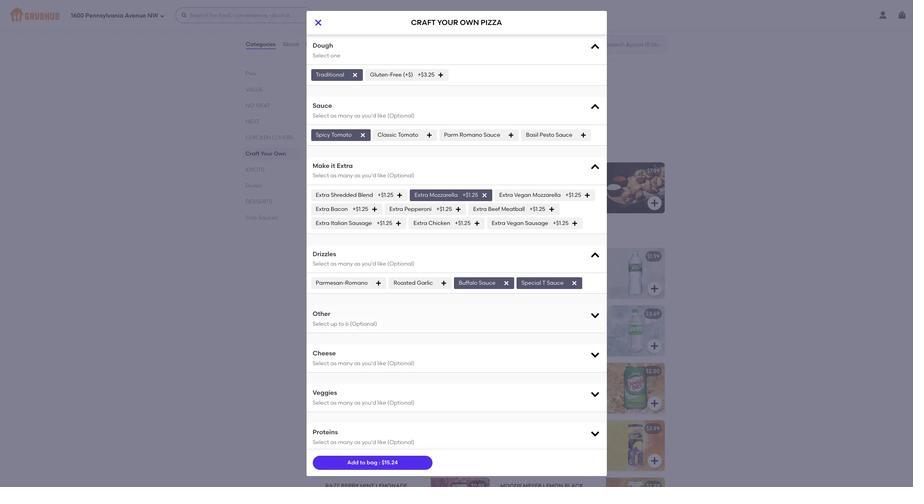 Task type: describe. For each thing, give the bounding box(es) containing it.
+$1.25 for extra shredded blend
[[378, 192, 394, 199]]

extra chicken
[[414, 220, 450, 227]]

like for sauce
[[378, 112, 386, 119]]

sausage for extra vegan sausage
[[525, 220, 549, 227]]

extra for extra bacon
[[316, 206, 330, 213]]

$1.99
[[648, 254, 660, 260]]

berry
[[524, 426, 542, 433]]

you'd for proteins
[[362, 440, 376, 446]]

Search &pizza (E Street) search field
[[605, 41, 665, 49]]

make it extra select as many as you'd like (optional)
[[313, 162, 415, 179]]

craft your own pizza image
[[431, 77, 490, 128]]

sauce for parm romano sauce
[[484, 132, 501, 138]]

(optional) for sauce
[[388, 112, 415, 119]]

soda
[[576, 426, 592, 433]]

cheese select as many as you'd like (optional)
[[313, 350, 415, 367]]

bottled fanta orange image
[[431, 363, 490, 414]]

extra italian sausage
[[316, 220, 372, 227]]

buffalo sauce
[[459, 280, 496, 287]]

$13.99 +
[[467, 83, 486, 89]]

bottled coke button
[[321, 306, 490, 357]]

extra bacon
[[316, 206, 348, 213]]

meat
[[256, 103, 270, 109]]

0 vertical spatial craft
[[411, 18, 436, 27]]

categories button
[[246, 31, 276, 59]]

many inside make it extra select as many as you'd like (optional)
[[338, 173, 353, 179]]

parm
[[444, 132, 459, 138]]

tomato for classic tomato
[[398, 132, 419, 138]]

you'd for veggies
[[362, 400, 376, 407]]

side sauces tab
[[246, 214, 300, 222]]

extra for extra beef meatball
[[473, 206, 487, 213]]

select for drizzles
[[313, 261, 329, 268]]

garlic
[[417, 280, 433, 287]]

vegan
[[325, 168, 345, 175]]

+$1.25 for extra vegan mozzarella
[[566, 192, 582, 199]]

vegan knots image
[[431, 163, 490, 214]]

0 vertical spatial own
[[460, 18, 479, 27]]

(+$)
[[403, 72, 413, 78]]

vegan knots
[[325, 168, 366, 175]]

value
[[246, 86, 263, 93]]

as down mango passion fruit
[[354, 440, 361, 446]]

ginger
[[501, 369, 519, 375]]

mango passion fruit
[[325, 426, 391, 433]]

$2.99
[[647, 426, 660, 433]]

$3.69 for "bottled fanta orange" image
[[471, 369, 485, 375]]

italian
[[331, 220, 348, 227]]

1600
[[71, 12, 84, 19]]

+$1.25 for extra mozzarella
[[463, 192, 478, 199]]

add
[[347, 460, 359, 467]]

(optional) for cheese
[[388, 361, 415, 367]]

tomato for spicy tomato
[[332, 132, 352, 138]]

like inside make it extra select as many as you'd like (optional)
[[378, 173, 386, 179]]

extra mozzarella
[[415, 192, 458, 199]]

$1.99 button
[[496, 248, 665, 299]]

reviews button
[[305, 31, 328, 59]]

extra vegan mozzarella
[[500, 192, 561, 199]]

like for cheese
[[378, 361, 386, 367]]

your inside craft your own by clicking below to add or remove toppings
[[345, 94, 360, 100]]

mango passion fruit button
[[321, 421, 490, 472]]

6
[[346, 321, 349, 328]]

1 horizontal spatial craft
[[319, 59, 341, 69]]

proteins select as many as you'd like (optional)
[[313, 429, 415, 446]]

basil
[[526, 132, 539, 138]]

many for sauce
[[338, 112, 353, 119]]

extra for extra shredded blend
[[316, 192, 330, 199]]

spicy tomato
[[316, 132, 352, 138]]

side
[[246, 215, 257, 221]]

vegan for sausage
[[507, 220, 524, 227]]

vegan for mozzarella
[[515, 192, 532, 199]]

0 vertical spatial your
[[438, 18, 458, 27]]

drizzles select as many as you'd like (optional)
[[313, 251, 415, 268]]

bottled coke
[[325, 311, 368, 318]]

cheese
[[313, 350, 336, 358]]

$7.99
[[647, 168, 660, 175]]

1 horizontal spatial craft your own
[[319, 59, 382, 69]]

extra for extra mozzarella
[[415, 192, 429, 199]]

ginger ale
[[501, 369, 529, 375]]

knots inside button
[[346, 168, 366, 175]]

veggies
[[313, 390, 337, 397]]

smartwater
[[325, 254, 364, 260]]

+$3.25
[[418, 72, 435, 78]]

moody meyer lemon black tea image
[[606, 479, 665, 488]]

remove
[[378, 102, 401, 108]]

pies tab
[[246, 70, 300, 78]]

categories
[[246, 41, 276, 48]]

1 mozzarella from the left
[[430, 192, 458, 199]]

knots inside tab
[[246, 167, 264, 173]]

extra beef meatball
[[473, 206, 525, 213]]

meatball
[[502, 206, 525, 213]]

like for proteins
[[378, 440, 386, 446]]

main navigation navigation
[[0, 0, 914, 31]]

bag
[[367, 460, 378, 467]]

pennsylvania
[[85, 12, 123, 19]]

to
[[346, 102, 354, 108]]

buffalo
[[459, 280, 478, 287]]

1 horizontal spatial your
[[343, 59, 361, 69]]

make
[[313, 162, 330, 170]]

sauce select as many as you'd like (optional)
[[313, 102, 415, 119]]

below
[[325, 102, 345, 108]]

Input item quantity number field
[[361, 6, 378, 20]]

fanta
[[352, 369, 370, 375]]

to inside other select up to 6 (optional)
[[339, 321, 344, 328]]

mango passion fruit image
[[431, 421, 490, 472]]

+$1.25 for extra bacon
[[353, 206, 368, 213]]

+
[[483, 83, 486, 89]]

traditional
[[316, 72, 344, 78]]

many for veggies
[[338, 400, 353, 407]]

bacon
[[331, 206, 348, 213]]

fruit
[[375, 426, 391, 433]]

1 vertical spatial your
[[345, 83, 361, 89]]

0 horizontal spatial pizza
[[378, 83, 394, 89]]

$7.99 button
[[496, 163, 665, 214]]

reviews
[[306, 41, 328, 48]]

1 vertical spatial craft
[[325, 83, 344, 89]]

gnarlic knots image
[[606, 163, 665, 214]]

your inside tab
[[261, 151, 273, 157]]

lovers
[[272, 135, 293, 141]]

spicy
[[316, 132, 330, 138]]

+$1.25 for extra italian sausage
[[377, 220, 393, 227]]

(optional) inside other select up to 6 (optional)
[[350, 321, 377, 328]]

bottled coke image
[[431, 306, 490, 357]]

add to bag : $15.24
[[347, 460, 398, 467]]

you'd for cheese
[[362, 361, 376, 367]]

1 horizontal spatial own
[[363, 59, 382, 69]]

$3.69 for bottled sprite image
[[646, 311, 660, 318]]

sauce for special t sauce
[[547, 280, 564, 287]]

avenue
[[125, 12, 146, 19]]

nw
[[148, 12, 158, 19]]

0 horizontal spatial craft your own pizza
[[325, 83, 394, 89]]

dirty bird image
[[431, 0, 490, 43]]

lemonade
[[543, 426, 575, 433]]

select for other
[[313, 321, 329, 328]]

craft your own inside tab
[[246, 151, 286, 157]]

chicken lovers
[[246, 135, 293, 141]]

extra for extra chicken
[[414, 220, 427, 227]]

other select up to 6 (optional)
[[313, 311, 377, 328]]

own inside craft your own by clicking below to add or remove toppings
[[362, 94, 376, 100]]

2 mozzarella from the left
[[533, 192, 561, 199]]

mango
[[325, 426, 348, 433]]

drinks inside tab
[[246, 183, 262, 189]]

$2.50
[[646, 369, 660, 375]]



Task type: vqa. For each thing, say whether or not it's contained in the screenshot.
the works
no



Task type: locate. For each thing, give the bounding box(es) containing it.
+$1.25 for extra beef meatball
[[530, 206, 546, 213]]

classic tomato
[[378, 132, 419, 138]]

(optional) for drizzles
[[388, 261, 415, 268]]

craft inside tab
[[246, 151, 260, 157]]

0 horizontal spatial own
[[274, 151, 286, 157]]

sausage right italian
[[349, 220, 372, 227]]

sauce inside "sauce select as many as you'd like (optional)"
[[313, 102, 332, 110]]

knots right vegan
[[346, 168, 366, 175]]

extra down pepperoni
[[414, 220, 427, 227]]

select down make
[[313, 173, 329, 179]]

select inside "sauce select as many as you'd like (optional)"
[[313, 112, 329, 119]]

bottled spring water image
[[606, 248, 665, 299]]

8 select from the top
[[313, 440, 329, 446]]

4 many from the top
[[338, 361, 353, 367]]

(optional) up 'extra pepperoni'
[[388, 173, 415, 179]]

$13.99
[[467, 83, 483, 89]]

5 many from the top
[[338, 400, 353, 407]]

as down smartwater
[[331, 261, 337, 268]]

bottled
[[325, 311, 351, 318], [325, 369, 351, 375]]

extra up extra bacon
[[316, 192, 330, 199]]

you'd inside proteins select as many as you'd like (optional)
[[362, 440, 376, 446]]

you'd up blend
[[362, 173, 376, 179]]

you'd for drizzles
[[362, 261, 376, 268]]

your
[[343, 59, 361, 69], [261, 151, 273, 157]]

sauce for basil pesto sauce
[[556, 132, 573, 138]]

sausage down extra vegan mozzarella
[[525, 220, 549, 227]]

0 vertical spatial pizza
[[481, 18, 502, 27]]

romano for parmesan-
[[345, 280, 368, 287]]

you'd inside "sauce select as many as you'd like (optional)"
[[362, 112, 376, 119]]

own
[[460, 18, 479, 27], [362, 83, 377, 89], [362, 94, 376, 100]]

$3.69 inside button
[[646, 311, 660, 318]]

no
[[246, 103, 254, 109]]

desserts
[[246, 199, 272, 205]]

(optional) for veggies
[[388, 400, 415, 407]]

like inside "sauce select as many as you'd like (optional)"
[[378, 112, 386, 119]]

extra left pepperoni
[[390, 206, 403, 213]]

by
[[377, 94, 384, 100]]

1 vertical spatial own
[[362, 83, 377, 89]]

select inside proteins select as many as you'd like (optional)
[[313, 440, 329, 446]]

1 many from the top
[[338, 112, 353, 119]]

(optional) up "orange"
[[388, 361, 415, 367]]

$3.69
[[646, 311, 660, 318], [471, 369, 485, 375]]

1 vertical spatial romano
[[345, 280, 368, 287]]

craft
[[319, 59, 341, 69], [246, 151, 260, 157]]

classic
[[378, 132, 397, 138]]

like for drizzles
[[378, 261, 386, 268]]

chicken
[[429, 220, 450, 227]]

many down smartwater
[[338, 261, 353, 268]]

many up extra shredded blend
[[338, 173, 353, 179]]

vegan down the meatball
[[507, 220, 524, 227]]

3 you'd from the top
[[362, 261, 376, 268]]

roasted
[[394, 280, 416, 287]]

craft inside craft your own by clicking below to add or remove toppings
[[325, 94, 344, 100]]

sausage for extra italian sausage
[[349, 220, 372, 227]]

(optional) up fruit at the bottom left of page
[[388, 400, 415, 407]]

you'd down '1l'
[[362, 261, 376, 268]]

like inside veggies select as many as you'd like (optional)
[[378, 400, 386, 407]]

your down chicken lovers
[[261, 151, 273, 157]]

mozzarella up "chicken"
[[430, 192, 458, 199]]

(optional) for proteins
[[388, 440, 415, 446]]

1600 pennsylvania avenue nw
[[71, 12, 158, 19]]

2 tomato from the left
[[398, 132, 419, 138]]

1 sausage from the left
[[349, 220, 372, 227]]

(optional)
[[388, 112, 415, 119], [388, 173, 415, 179], [388, 261, 415, 268], [350, 321, 377, 328], [388, 361, 415, 367], [388, 400, 415, 407], [388, 440, 415, 446]]

2 bottled from the top
[[325, 369, 351, 375]]

extra left beef
[[473, 206, 487, 213]]

0 vertical spatial craft
[[319, 59, 341, 69]]

bottled up up in the left bottom of the page
[[325, 311, 351, 318]]

0 vertical spatial craft your own pizza
[[411, 18, 502, 27]]

dough
[[313, 42, 333, 49]]

orange
[[372, 369, 396, 375]]

1 select from the top
[[313, 52, 329, 59]]

you'd inside veggies select as many as you'd like (optional)
[[362, 400, 376, 407]]

select down veggies
[[313, 400, 329, 407]]

2 select from the top
[[313, 112, 329, 119]]

about button
[[282, 31, 300, 59]]

own inside tab
[[274, 151, 286, 157]]

$15.24
[[382, 460, 398, 467]]

special t sauce
[[522, 280, 564, 287]]

knots down spicy tomato
[[319, 144, 349, 154]]

1 like from the top
[[378, 112, 386, 119]]

gluten-
[[370, 72, 390, 78]]

as down proteins
[[331, 440, 337, 446]]

1 vertical spatial craft
[[246, 151, 260, 157]]

(optional) down coke
[[350, 321, 377, 328]]

select inside other select up to 6 (optional)
[[313, 321, 329, 328]]

no meat tab
[[246, 102, 300, 110]]

passion
[[349, 426, 374, 433]]

many up bottled fanta orange
[[338, 361, 353, 367]]

(optional) inside proteins select as many as you'd like (optional)
[[388, 440, 415, 446]]

0 horizontal spatial to
[[339, 321, 344, 328]]

0 horizontal spatial $3.69
[[471, 369, 485, 375]]

1 horizontal spatial $3.69
[[646, 311, 660, 318]]

0 vertical spatial bottled
[[325, 311, 351, 318]]

knots down 'craft your own' tab
[[246, 167, 264, 173]]

1 vertical spatial $3.69
[[471, 369, 485, 375]]

ginger berry lemonade soda
[[501, 426, 592, 433]]

bottled for bottled fanta orange
[[325, 369, 351, 375]]

own down lovers
[[274, 151, 286, 157]]

pies
[[246, 70, 256, 77]]

extra pepperoni
[[390, 206, 432, 213]]

1 bottled from the top
[[325, 311, 351, 318]]

you'd up fanta
[[362, 361, 376, 367]]

(optional) inside cheese select as many as you'd like (optional)
[[388, 361, 415, 367]]

5 like from the top
[[378, 400, 386, 407]]

2 like from the top
[[378, 173, 386, 179]]

:
[[379, 460, 381, 467]]

other
[[313, 311, 331, 318]]

craft down one
[[319, 59, 341, 69]]

1 vertical spatial vegan
[[507, 220, 524, 227]]

like inside drizzles select as many as you'd like (optional)
[[378, 261, 386, 268]]

special
[[522, 280, 541, 287]]

as down add
[[354, 112, 361, 119]]

0 horizontal spatial sausage
[[349, 220, 372, 227]]

(optional) inside make it extra select as many as you'd like (optional)
[[388, 173, 415, 179]]

1 tomato from the left
[[332, 132, 352, 138]]

your
[[438, 18, 458, 27], [345, 83, 361, 89], [345, 94, 360, 100]]

as down below
[[331, 112, 337, 119]]

veggies select as many as you'd like (optional)
[[313, 390, 415, 407]]

ginger ale image
[[606, 363, 665, 414]]

bottled fanta orange
[[325, 369, 396, 375]]

as up mango passion fruit
[[354, 400, 361, 407]]

knots
[[319, 144, 349, 154], [246, 167, 264, 173], [346, 168, 366, 175]]

vegan up the meatball
[[515, 192, 532, 199]]

your up traditional
[[343, 59, 361, 69]]

3 select from the top
[[313, 173, 329, 179]]

0 vertical spatial your
[[343, 59, 361, 69]]

(optional) down 'remove' at the top left of page
[[388, 112, 415, 119]]

to left bag
[[360, 460, 366, 467]]

like inside cheese select as many as you'd like (optional)
[[378, 361, 386, 367]]

many for drizzles
[[338, 261, 353, 268]]

romano down drizzles select as many as you'd like (optional)
[[345, 280, 368, 287]]

smartwater 1l
[[325, 254, 370, 260]]

craft your own down chicken lovers
[[246, 151, 286, 157]]

2 vertical spatial own
[[362, 94, 376, 100]]

chicken lovers tab
[[246, 134, 300, 142]]

extra left italian
[[316, 220, 330, 227]]

romano for parm
[[460, 132, 482, 138]]

0 horizontal spatial mozzarella
[[430, 192, 458, 199]]

0 vertical spatial vegan
[[515, 192, 532, 199]]

as up bottled fanta orange
[[354, 361, 361, 367]]

extra
[[337, 162, 353, 170], [316, 192, 330, 199], [415, 192, 429, 199], [500, 192, 513, 199], [316, 206, 330, 213], [390, 206, 403, 213], [473, 206, 487, 213], [316, 220, 330, 227], [414, 220, 427, 227], [492, 220, 506, 227]]

tomato right classic
[[398, 132, 419, 138]]

own up gluten-
[[363, 59, 382, 69]]

parmesan-
[[316, 280, 345, 287]]

mozzarella
[[430, 192, 458, 199], [533, 192, 561, 199]]

extra for extra vegan mozzarella
[[500, 192, 513, 199]]

2 vertical spatial your
[[345, 94, 360, 100]]

you'd inside make it extra select as many as you'd like (optional)
[[362, 173, 376, 179]]

extra up the meatball
[[500, 192, 513, 199]]

many inside proteins select as many as you'd like (optional)
[[338, 440, 353, 446]]

craft your own down one
[[319, 59, 382, 69]]

+$1.25 for extra vegan sausage
[[553, 220, 569, 227]]

1 horizontal spatial to
[[360, 460, 366, 467]]

like for veggies
[[378, 400, 386, 407]]

drinks tab
[[246, 182, 300, 190]]

ale
[[520, 369, 529, 375]]

extra for extra italian sausage
[[316, 220, 330, 227]]

basil pesto sauce
[[526, 132, 573, 138]]

heat tab
[[246, 118, 300, 126]]

drinks down italian
[[319, 230, 345, 240]]

mozzarella up extra vegan sausage
[[533, 192, 561, 199]]

blend
[[358, 192, 373, 199]]

select for sauce
[[313, 112, 329, 119]]

you'd up passion
[[362, 400, 376, 407]]

chicken
[[246, 135, 271, 141]]

extra for extra pepperoni
[[390, 206, 403, 213]]

1 horizontal spatial romano
[[460, 132, 482, 138]]

6 select from the top
[[313, 361, 329, 367]]

it
[[331, 162, 335, 170]]

craft your own tab
[[246, 150, 300, 158]]

0 horizontal spatial tomato
[[332, 132, 352, 138]]

extra up pepperoni
[[415, 192, 429, 199]]

you'd down or
[[362, 112, 376, 119]]

knots tab
[[246, 166, 300, 174]]

or
[[369, 102, 377, 108]]

select down proteins
[[313, 440, 329, 446]]

5 select from the top
[[313, 321, 329, 328]]

0 vertical spatial craft your own
[[319, 59, 382, 69]]

select for proteins
[[313, 440, 329, 446]]

add
[[355, 102, 367, 108]]

6 many from the top
[[338, 440, 353, 446]]

you'd down passion
[[362, 440, 376, 446]]

(optional) inside "sauce select as many as you'd like (optional)"
[[388, 112, 415, 119]]

bottled down cheese
[[325, 369, 351, 375]]

gluten-free (+$)
[[370, 72, 413, 78]]

pepperoni
[[405, 206, 432, 213]]

1 horizontal spatial mozzarella
[[533, 192, 561, 199]]

7 select from the top
[[313, 400, 329, 407]]

4 like from the top
[[378, 361, 386, 367]]

1 vertical spatial your
[[261, 151, 273, 157]]

6 like from the top
[[378, 440, 386, 446]]

$3.69 button
[[496, 306, 665, 357]]

1 horizontal spatial drinks
[[319, 230, 345, 240]]

0 horizontal spatial craft
[[246, 151, 260, 157]]

razz berry mint lemonade image
[[431, 479, 490, 488]]

value tab
[[246, 86, 300, 94]]

many for proteins
[[338, 440, 353, 446]]

0 vertical spatial drinks
[[246, 183, 262, 189]]

as down veggies
[[331, 400, 337, 407]]

1 horizontal spatial tomato
[[398, 132, 419, 138]]

1 vertical spatial to
[[360, 460, 366, 467]]

proteins
[[313, 429, 338, 437]]

1 vertical spatial craft your own
[[246, 151, 286, 157]]

4 you'd from the top
[[362, 361, 376, 367]]

shredded
[[331, 192, 357, 199]]

extra right it
[[337, 162, 353, 170]]

2 you'd from the top
[[362, 173, 376, 179]]

as down smartwater 1l
[[354, 261, 361, 268]]

many down mango
[[338, 440, 353, 446]]

vegan knots button
[[321, 163, 490, 214]]

1 vertical spatial pizza
[[378, 83, 394, 89]]

(optional) inside drizzles select as many as you'd like (optional)
[[388, 261, 415, 268]]

extra for extra vegan sausage
[[492, 220, 506, 227]]

select inside make it extra select as many as you'd like (optional)
[[313, 173, 329, 179]]

2 sausage from the left
[[525, 220, 549, 227]]

1 horizontal spatial sausage
[[525, 220, 549, 227]]

many for cheese
[[338, 361, 353, 367]]

0 vertical spatial own
[[363, 59, 382, 69]]

extra left bacon
[[316, 206, 330, 213]]

many inside drizzles select as many as you'd like (optional)
[[338, 261, 353, 268]]

drinks up desserts
[[246, 183, 262, 189]]

select inside drizzles select as many as you'd like (optional)
[[313, 261, 329, 268]]

own
[[363, 59, 382, 69], [274, 151, 286, 157]]

cbr image
[[606, 0, 665, 43]]

select for veggies
[[313, 400, 329, 407]]

heat
[[246, 119, 260, 125]]

select down cheese
[[313, 361, 329, 367]]

select for cheese
[[313, 361, 329, 367]]

many inside "sauce select as many as you'd like (optional)"
[[338, 112, 353, 119]]

+$1.25 for extra chicken
[[455, 220, 471, 227]]

roasted garlic
[[394, 280, 433, 287]]

select for dough
[[313, 52, 329, 59]]

you'd inside drizzles select as many as you'd like (optional)
[[362, 261, 376, 268]]

bottled for bottled coke
[[325, 311, 351, 318]]

2 vertical spatial craft
[[325, 94, 344, 100]]

0 horizontal spatial your
[[261, 151, 273, 157]]

select inside veggies select as many as you'd like (optional)
[[313, 400, 329, 407]]

select
[[313, 52, 329, 59], [313, 112, 329, 119], [313, 173, 329, 179], [313, 261, 329, 268], [313, 321, 329, 328], [313, 361, 329, 367], [313, 400, 329, 407], [313, 440, 329, 446]]

as down it
[[331, 173, 337, 179]]

extra down extra beef meatball
[[492, 220, 506, 227]]

as down cheese
[[331, 361, 337, 367]]

many inside veggies select as many as you'd like (optional)
[[338, 400, 353, 407]]

bottled sprite image
[[606, 306, 665, 357]]

(optional) down fruit at the bottom left of page
[[388, 440, 415, 446]]

drizzles
[[313, 251, 336, 258]]

6 you'd from the top
[[362, 440, 376, 446]]

up
[[331, 321, 338, 328]]

romano
[[460, 132, 482, 138], [345, 280, 368, 287]]

you'd inside cheese select as many as you'd like (optional)
[[362, 361, 376, 367]]

1 you'd from the top
[[362, 112, 376, 119]]

5 you'd from the top
[[362, 400, 376, 407]]

3 like from the top
[[378, 261, 386, 268]]

tomato
[[332, 132, 352, 138], [398, 132, 419, 138]]

0 vertical spatial to
[[339, 321, 344, 328]]

0 vertical spatial romano
[[460, 132, 482, 138]]

1 horizontal spatial pizza
[[481, 18, 502, 27]]

1 vertical spatial drinks
[[319, 230, 345, 240]]

1 vertical spatial craft your own pizza
[[325, 83, 394, 89]]

1 horizontal spatial craft your own pizza
[[411, 18, 502, 27]]

side sauces
[[246, 215, 278, 221]]

as up blend
[[354, 173, 361, 179]]

many inside cheese select as many as you'd like (optional)
[[338, 361, 353, 367]]

select down other
[[313, 321, 329, 328]]

select inside dough select one
[[313, 52, 329, 59]]

1l
[[365, 254, 370, 260]]

quantity
[[313, 10, 340, 18]]

desserts tab
[[246, 198, 300, 206]]

4 select from the top
[[313, 261, 329, 268]]

(optional) inside veggies select as many as you'd like (optional)
[[388, 400, 415, 407]]

tomato right spicy
[[332, 132, 352, 138]]

to left 6 on the bottom of page
[[339, 321, 344, 328]]

craft your own by clicking below to add or remove toppings
[[325, 94, 413, 116]]

you'd
[[362, 112, 376, 119], [362, 173, 376, 179], [362, 261, 376, 268], [362, 361, 376, 367], [362, 400, 376, 407], [362, 440, 376, 446]]

0 horizontal spatial romano
[[345, 280, 368, 287]]

sauces
[[258, 215, 278, 221]]

bottled inside button
[[325, 311, 351, 318]]

ginger berry lemonade soda image
[[606, 421, 665, 472]]

about
[[283, 41, 299, 48]]

many down 'to'
[[338, 112, 353, 119]]

extra inside make it extra select as many as you'd like (optional)
[[337, 162, 353, 170]]

svg image
[[382, 10, 388, 16], [314, 18, 323, 27], [352, 72, 359, 78], [438, 72, 444, 78], [590, 102, 601, 113], [360, 132, 366, 138], [508, 132, 515, 138], [590, 162, 601, 173], [397, 192, 403, 199], [475, 199, 484, 208], [650, 199, 659, 208], [396, 221, 402, 227], [474, 221, 480, 227], [572, 221, 578, 227], [376, 281, 382, 287], [504, 281, 510, 287], [572, 281, 578, 287], [475, 284, 484, 294], [650, 284, 659, 294], [650, 399, 659, 409], [650, 457, 659, 466]]

romano right parm
[[460, 132, 482, 138]]

select down the dough
[[313, 52, 329, 59]]

1 vertical spatial own
[[274, 151, 286, 157]]

svg image
[[350, 10, 357, 16], [898, 11, 907, 20], [181, 12, 187, 18], [160, 13, 165, 18], [475, 28, 484, 37], [650, 28, 659, 37], [590, 42, 601, 52], [426, 132, 433, 138], [581, 132, 587, 138], [482, 192, 488, 199], [585, 192, 591, 199], [372, 206, 378, 213], [455, 206, 462, 213], [549, 206, 555, 213], [590, 250, 601, 261], [441, 281, 447, 287], [590, 310, 601, 321], [475, 342, 484, 351], [650, 342, 659, 351], [590, 350, 601, 361], [590, 389, 601, 400], [590, 429, 601, 440]]

0 vertical spatial $3.69
[[646, 311, 660, 318]]

like inside proteins select as many as you'd like (optional)
[[378, 440, 386, 446]]

0 horizontal spatial craft your own
[[246, 151, 286, 157]]

craft down the chicken
[[246, 151, 260, 157]]

like
[[378, 112, 386, 119], [378, 173, 386, 179], [378, 261, 386, 268], [378, 361, 386, 367], [378, 400, 386, 407], [378, 440, 386, 446]]

you'd for sauce
[[362, 112, 376, 119]]

select down drizzles
[[313, 261, 329, 268]]

select inside cheese select as many as you'd like (optional)
[[313, 361, 329, 367]]

2 many from the top
[[338, 173, 353, 179]]

+$1.25 for extra pepperoni
[[437, 206, 452, 213]]

select down below
[[313, 112, 329, 119]]

search icon image
[[594, 40, 603, 49]]

1 vertical spatial bottled
[[325, 369, 351, 375]]

to
[[339, 321, 344, 328], [360, 460, 366, 467]]

3 many from the top
[[338, 261, 353, 268]]

parm romano sauce
[[444, 132, 501, 138]]

smartwater 1l image
[[431, 248, 490, 299]]

(optional) up roasted
[[388, 261, 415, 268]]

0 horizontal spatial drinks
[[246, 183, 262, 189]]

many up mango
[[338, 400, 353, 407]]



